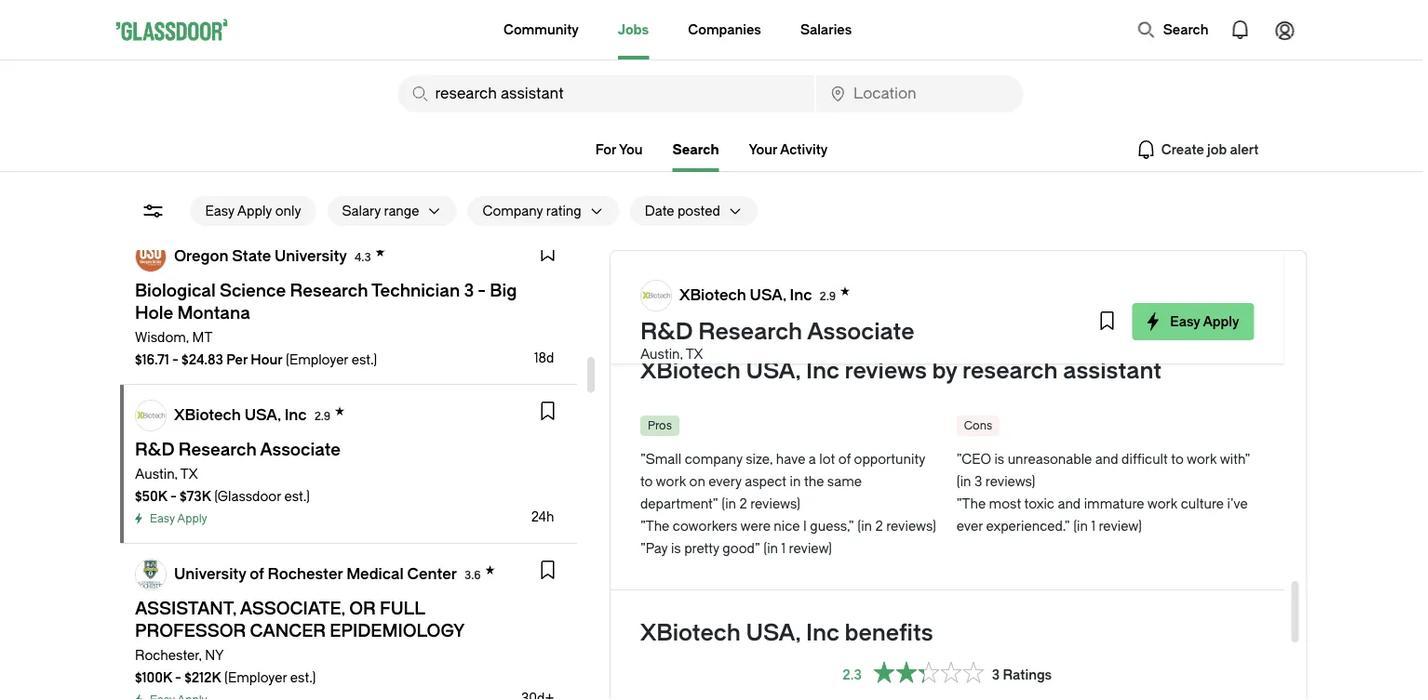 Task type: locate. For each thing, give the bounding box(es) containing it.
usa, down research
[[746, 358, 801, 384]]

) down immature
[[1138, 519, 1142, 534]]

1 vertical spatial easy apply
[[149, 513, 207, 526]]

0 horizontal spatial none field
[[398, 75, 814, 113]]

your
[[749, 142, 777, 157]]

review down i
[[789, 541, 828, 557]]

status
[[1126, 244, 1200, 259], [873, 662, 984, 684]]

1 horizontal spatial xbiotech usa, inc
[[679, 287, 812, 304]]

review inside " the coworkers were nice i guess, " ( in 2 reviews ) " pay is pretty good " ( in 1 review )
[[789, 541, 828, 557]]

- for university of rochester medical center
[[175, 671, 181, 686]]

1 vertical spatial est.)
[[284, 489, 310, 504]]

" for " (
[[1245, 452, 1250, 467]]

1 horizontal spatial the
[[962, 497, 986, 512]]

ceo
[[962, 452, 991, 467]]

xbiotech usa, inc logo image up r&d
[[641, 281, 671, 311]]

1 horizontal spatial 2
[[875, 519, 883, 534]]

3
[[974, 474, 982, 490], [992, 668, 1000, 684]]

in down immature
[[1077, 519, 1088, 534]]

search
[[1163, 22, 1208, 37], [673, 142, 719, 157]]

and for difficult
[[1095, 452, 1118, 467]]

xbiotech down r&d
[[640, 358, 741, 384]]

apply down 2.4
[[1203, 314, 1239, 329]]

1 horizontal spatial university
[[274, 248, 347, 265]]

est.)
[[351, 352, 377, 368], [284, 489, 310, 504], [290, 671, 315, 686]]

of
[[838, 452, 851, 467], [249, 566, 264, 583]]

0 vertical spatial 2.9
[[820, 290, 836, 303]]

date posted button
[[630, 196, 720, 226]]

( down every
[[721, 497, 725, 512]]

1 horizontal spatial austin,
[[640, 347, 683, 362]]

1 horizontal spatial to
[[1171, 452, 1184, 467]]

0 horizontal spatial tx
[[180, 467, 197, 482]]

in inside " small company size, have a lot of opportunity to work on every aspect in the same department
[[790, 474, 801, 490]]

company
[[483, 203, 543, 219]]

0 vertical spatial 2
[[739, 497, 747, 512]]

1 vertical spatial tx
[[180, 467, 197, 482]]

- inside austin, tx $50k - $73k (glassdoor est.)
[[170, 489, 176, 504]]

reviews left ever
[[886, 519, 932, 534]]

tx down r&d
[[686, 347, 703, 362]]

inc down associate
[[806, 358, 839, 384]]

none field search location
[[816, 75, 1023, 113]]

( for " (
[[956, 474, 960, 490]]

xbiotech usa, inc up research
[[679, 287, 812, 304]]

1 horizontal spatial 2.9
[[820, 290, 836, 303]]

reviews up the "most" on the right
[[985, 474, 1032, 490]]

and left the difficult
[[1095, 452, 1118, 467]]

xbiotech
[[679, 287, 746, 304], [640, 358, 741, 384], [174, 407, 240, 424], [640, 621, 741, 647]]

" for " ceo is unreasonable and difficult to work with
[[956, 452, 962, 467]]

0 horizontal spatial review
[[789, 541, 828, 557]]

search inside button
[[1163, 22, 1208, 37]]

status inside senior management 2.4 stars out of 5 'element'
[[1126, 244, 1200, 259]]

0 vertical spatial of
[[838, 452, 851, 467]]

1 horizontal spatial and
[[1095, 452, 1118, 467]]

easy apply only
[[205, 203, 301, 219]]

wisdom, mt $16.71 - $24.83 per hour (employer est.)
[[134, 330, 377, 368]]

search link
[[673, 142, 719, 172]]

3 down the 'ceo'
[[974, 474, 982, 490]]

0 vertical spatial university
[[274, 248, 347, 265]]

easy apply down 2.4
[[1170, 314, 1239, 329]]

) up 'toxic'
[[1032, 474, 1035, 490]]

of right lot
[[838, 452, 851, 467]]

1 down immature
[[1091, 519, 1095, 534]]

0 vertical spatial search
[[1163, 22, 1208, 37]]

0 vertical spatial work
[[1187, 452, 1217, 467]]

3 left ratings
[[992, 668, 1000, 684]]

- inside rochester, ny $100k - $212k (employer est.)
[[175, 671, 181, 686]]

0 vertical spatial xbiotech usa, inc
[[679, 287, 812, 304]]

in left the
[[790, 474, 801, 490]]

tx up $73k
[[180, 467, 197, 482]]

status down benefits
[[873, 662, 984, 684]]

good
[[723, 541, 755, 557]]

0 horizontal spatial status
[[873, 662, 984, 684]]

work
[[1187, 452, 1217, 467], [656, 474, 686, 490], [1147, 497, 1178, 512]]

0 vertical spatial to
[[1171, 452, 1184, 467]]

1 horizontal spatial easy apply
[[1170, 314, 1239, 329]]

1 vertical spatial xbiotech usa, inc logo image
[[135, 401, 165, 431]]

is right pay
[[671, 541, 681, 557]]

search button
[[1128, 11, 1218, 48]]

jobs link
[[618, 0, 649, 60]]

austin, inside r&d research associate austin, tx
[[640, 347, 683, 362]]

" for " small company size, have a lot of opportunity to work on every aspect in the same department
[[640, 452, 646, 467]]

$16.71
[[134, 352, 169, 368]]

1 vertical spatial 2
[[875, 519, 883, 534]]

the inside " the most toxic and immature work culture i've ever experienced.
[[962, 497, 986, 512]]

xbiotech usa, inc reviews by research assistant
[[640, 358, 1162, 384]]

0 vertical spatial and
[[1095, 452, 1118, 467]]

usa, down good
[[746, 621, 801, 647]]

were
[[740, 519, 771, 534]]

1 vertical spatial status
[[873, 662, 984, 684]]

1 horizontal spatial is
[[994, 452, 1004, 467]]

size,
[[746, 452, 773, 467]]

salary range button
[[327, 196, 419, 226]]

( inside " (
[[956, 474, 960, 490]]

1 horizontal spatial easy
[[205, 203, 234, 219]]

)
[[1032, 474, 1035, 490], [797, 497, 800, 512], [932, 519, 936, 534], [1138, 519, 1142, 534], [828, 541, 832, 557]]

salary
[[342, 203, 381, 219]]

1 horizontal spatial none field
[[816, 75, 1023, 113]]

(glassdoor
[[214, 489, 281, 504]]

by
[[932, 358, 957, 384]]

university down only
[[274, 248, 347, 265]]

austin, up $50k at the left bottom
[[134, 467, 177, 482]]

pros
[[648, 420, 672, 433]]

easy apply down $73k
[[149, 513, 207, 526]]

- left $73k
[[170, 489, 176, 504]]

to down the small
[[640, 474, 653, 490]]

0 vertical spatial 1
[[1091, 519, 1095, 534]]

for you
[[595, 142, 643, 157]]

0 horizontal spatial of
[[249, 566, 264, 583]]

" inside " the most toxic and immature work culture i've ever experienced.
[[956, 497, 962, 512]]

university
[[274, 248, 347, 265], [174, 566, 246, 583]]

the up ever
[[962, 497, 986, 512]]

( for " ( in 1 review )
[[1073, 519, 1077, 534]]

small
[[646, 452, 681, 467]]

1 horizontal spatial status
[[1126, 244, 1200, 259]]

difficult
[[1122, 452, 1168, 467]]

and for immature
[[1058, 497, 1081, 512]]

2.9
[[820, 290, 836, 303], [314, 410, 330, 423]]

salary range
[[342, 203, 419, 219]]

(employer right $212k
[[224, 671, 287, 686]]

- right $16.71
[[172, 352, 178, 368]]

" small company size, have a lot of opportunity to work on every aspect in the same department
[[640, 452, 925, 512]]

) up nice at the right
[[797, 497, 800, 512]]

rochester, ny $100k - $212k (employer est.)
[[134, 648, 315, 686]]

" inside " small company size, have a lot of opportunity to work on every aspect in the same department
[[640, 452, 646, 467]]

(employer
[[285, 352, 348, 368], [224, 671, 287, 686]]

0 vertical spatial the
[[962, 497, 986, 512]]

18d
[[534, 350, 554, 366]]

xbiotech usa, inc for the rightmost xbiotech usa, inc logo
[[679, 287, 812, 304]]

of left rochester
[[249, 566, 264, 583]]

easy
[[205, 203, 234, 219], [1170, 314, 1200, 329], [149, 513, 174, 526]]

2 horizontal spatial easy
[[1170, 314, 1200, 329]]

1 horizontal spatial of
[[838, 452, 851, 467]]

inc
[[790, 287, 812, 304], [806, 358, 839, 384], [284, 407, 306, 424], [806, 621, 839, 647]]

1 vertical spatial 2.9
[[314, 410, 330, 423]]

reviews down aspect
[[750, 497, 797, 512]]

2 up were
[[739, 497, 747, 512]]

xbiotech usa, inc logo image down $16.71
[[135, 401, 165, 431]]

1 vertical spatial xbiotech usa, inc
[[174, 407, 306, 424]]

est.) inside rochester, ny $100k - $212k (employer est.)
[[290, 671, 315, 686]]

0 vertical spatial xbiotech usa, inc logo image
[[641, 281, 671, 311]]

0 horizontal spatial to
[[640, 474, 653, 490]]

simard
[[884, 249, 922, 262]]

0 horizontal spatial 1
[[781, 541, 786, 557]]

work inside " small company size, have a lot of opportunity to work on every aspect in the same department
[[656, 474, 686, 490]]

2 vertical spatial apply
[[177, 513, 207, 526]]

in down the 'ceo'
[[960, 474, 971, 490]]

date posted
[[645, 203, 720, 219]]

1 vertical spatial review
[[789, 541, 828, 557]]

the for most
[[962, 497, 986, 512]]

to right the difficult
[[1171, 452, 1184, 467]]

(employer inside wisdom, mt $16.71 - $24.83 per hour (employer est.)
[[285, 352, 348, 368]]

lot
[[819, 452, 835, 467]]

reviews down associate
[[845, 358, 927, 384]]

aspect
[[745, 474, 787, 490]]

2 right guess,
[[875, 519, 883, 534]]

ever
[[956, 519, 983, 534]]

2 vertical spatial est.)
[[290, 671, 315, 686]]

1 horizontal spatial 1
[[1091, 519, 1095, 534]]

university right university of rochester medical center logo
[[174, 566, 246, 583]]

0 vertical spatial status
[[1126, 244, 1200, 259]]

est.) inside wisdom, mt $16.71 - $24.83 per hour (employer est.)
[[351, 352, 377, 368]]

and inside " the most toxic and immature work culture i've ever experienced.
[[1058, 497, 1081, 512]]

center
[[407, 566, 457, 583]]

and right 'toxic'
[[1058, 497, 1081, 512]]

tx inside austin, tx $50k - $73k (glassdoor est.)
[[180, 467, 197, 482]]

inc up r&d research associate austin, tx
[[790, 287, 812, 304]]

senior
[[956, 242, 997, 257]]

0 vertical spatial (employer
[[285, 352, 348, 368]]

1 horizontal spatial review
[[1099, 519, 1138, 534]]

) left ever
[[932, 519, 936, 534]]

apply down $73k
[[177, 513, 207, 526]]

1 vertical spatial of
[[249, 566, 264, 583]]

range
[[384, 203, 419, 219]]

medical
[[346, 566, 403, 583]]

$73k
[[179, 489, 211, 504]]

" for " the coworkers were nice i guess, " ( in 2 reviews ) " pay is pretty good " ( in 1 review )
[[640, 519, 646, 534]]

est.) for inc
[[284, 489, 310, 504]]

2 horizontal spatial work
[[1187, 452, 1217, 467]]

$212k
[[184, 671, 221, 686]]

( right experienced.
[[1073, 519, 1077, 534]]

" (
[[956, 452, 1250, 490]]

2 vertical spatial work
[[1147, 497, 1178, 512]]

" ceo is unreasonable and difficult to work with
[[956, 452, 1245, 467]]

1 vertical spatial the
[[646, 519, 669, 534]]

1 vertical spatial is
[[671, 541, 681, 557]]

pretty
[[684, 541, 719, 557]]

) down guess,
[[828, 541, 832, 557]]

coworkers
[[673, 519, 737, 534]]

xbiotech usa, inc logo image
[[641, 281, 671, 311], [135, 401, 165, 431]]

" ( in 1 review )
[[1065, 519, 1142, 534]]

1 vertical spatial -
[[170, 489, 176, 504]]

0 horizontal spatial 2
[[739, 497, 747, 512]]

0 vertical spatial easy
[[205, 203, 234, 219]]

2 vertical spatial easy
[[149, 513, 174, 526]]

to
[[1171, 452, 1184, 467], [640, 474, 653, 490]]

the
[[962, 497, 986, 512], [646, 519, 669, 534]]

est.) inside austin, tx $50k - $73k (glassdoor est.)
[[284, 489, 310, 504]]

0 horizontal spatial university
[[174, 566, 246, 583]]

xbiotech up research
[[679, 287, 746, 304]]

university of rochester medical center
[[174, 566, 457, 583]]

1 vertical spatial university
[[174, 566, 246, 583]]

1 down nice at the right
[[781, 541, 786, 557]]

2 vertical spatial -
[[175, 671, 181, 686]]

0 vertical spatial easy apply
[[1170, 314, 1239, 329]]

review
[[1099, 519, 1138, 534], [789, 541, 828, 557]]

the inside " the coworkers were nice i guess, " ( in 2 reviews ) " pay is pretty good " ( in 1 review )
[[646, 519, 669, 534]]

1 vertical spatial (employer
[[224, 671, 287, 686]]

tx
[[686, 347, 703, 362], [180, 467, 197, 482]]

you
[[619, 142, 643, 157]]

benefits
[[845, 621, 933, 647]]

0 horizontal spatial easy
[[149, 513, 174, 526]]

1 horizontal spatial tx
[[686, 347, 703, 362]]

0 horizontal spatial austin,
[[134, 467, 177, 482]]

every
[[709, 474, 742, 490]]

work up department
[[656, 474, 686, 490]]

is up in 3 reviews )
[[994, 452, 1004, 467]]

1 inside " the coworkers were nice i guess, " ( in 2 reviews ) " pay is pretty good " ( in 1 review )
[[781, 541, 786, 557]]

2 none field from the left
[[816, 75, 1023, 113]]

" for " the most toxic and immature work culture i've ever experienced.
[[956, 497, 962, 512]]

1 vertical spatial austin,
[[134, 467, 177, 482]]

1 none field from the left
[[398, 75, 814, 113]]

0 horizontal spatial xbiotech usa, inc
[[174, 407, 306, 424]]

work left culture
[[1147, 497, 1178, 512]]

0 horizontal spatial the
[[646, 519, 669, 534]]

3 inside xbiotech usa, inc reviews by research assistant element
[[974, 474, 982, 490]]

to inside " small company size, have a lot of opportunity to work on every aspect in the same department
[[640, 474, 653, 490]]

1 vertical spatial work
[[656, 474, 686, 490]]

0 horizontal spatial search
[[673, 142, 719, 157]]

(employer inside rochester, ny $100k - $212k (employer est.)
[[224, 671, 287, 686]]

xbiotech usa, inc down per
[[174, 407, 306, 424]]

( up ever
[[956, 474, 960, 490]]

(employer right hour
[[285, 352, 348, 368]]

- down "rochester,"
[[175, 671, 181, 686]]

1 horizontal spatial work
[[1147, 497, 1178, 512]]

austin,
[[640, 347, 683, 362], [134, 467, 177, 482]]

0 vertical spatial 3
[[974, 474, 982, 490]]

austin, down r&d
[[640, 347, 683, 362]]

work left with
[[1187, 452, 1217, 467]]

1 horizontal spatial apply
[[237, 203, 272, 219]]

rating
[[546, 203, 581, 219]]

0 vertical spatial -
[[172, 352, 178, 368]]

None field
[[398, 75, 814, 113], [816, 75, 1023, 113]]

0 horizontal spatial 3
[[974, 474, 982, 490]]

1 vertical spatial and
[[1058, 497, 1081, 512]]

1 vertical spatial search
[[673, 142, 719, 157]]

$50k
[[134, 489, 167, 504]]

1 vertical spatial apply
[[1203, 314, 1239, 329]]

company rating button
[[468, 196, 581, 226]]

pay
[[646, 541, 668, 557]]

1 horizontal spatial search
[[1163, 22, 1208, 37]]

easy apply
[[1170, 314, 1239, 329], [149, 513, 207, 526]]

0 horizontal spatial is
[[671, 541, 681, 557]]

0 horizontal spatial easy apply
[[149, 513, 207, 526]]

1 vertical spatial 3
[[992, 668, 1000, 684]]

0 vertical spatial tx
[[686, 347, 703, 362]]

0 vertical spatial apply
[[237, 203, 272, 219]]

apply left only
[[237, 203, 272, 219]]

0 vertical spatial est.)
[[351, 352, 377, 368]]

companies
[[688, 22, 761, 37]]

0 horizontal spatial and
[[1058, 497, 1081, 512]]

1 vertical spatial to
[[640, 474, 653, 490]]

status left 2.4
[[1126, 244, 1200, 259]]

0 horizontal spatial work
[[656, 474, 686, 490]]

review down immature
[[1099, 519, 1138, 534]]

2
[[739, 497, 747, 512], [875, 519, 883, 534]]

of inside " small company size, have a lot of opportunity to work on every aspect in the same department
[[838, 452, 851, 467]]

in 3 reviews )
[[960, 474, 1035, 490]]

the up pay
[[646, 519, 669, 534]]

" inside " (
[[1245, 452, 1250, 467]]

oregon state university
[[174, 248, 347, 265]]

1 vertical spatial 1
[[781, 541, 786, 557]]

0 vertical spatial austin,
[[640, 347, 683, 362]]



Task type: describe. For each thing, give the bounding box(es) containing it.
1 horizontal spatial 3
[[992, 668, 1000, 684]]

open filter menu image
[[142, 200, 164, 222]]

assistant
[[1063, 358, 1162, 384]]

xbiotech usa, inc reviews by research assistant element
[[640, 414, 1254, 560]]

2.3
[[843, 668, 862, 684]]

reviews inside " the coworkers were nice i guess, " ( in 2 reviews ) " pay is pretty good " ( in 1 review )
[[886, 519, 932, 534]]

Search keyword field
[[398, 75, 814, 113]]

i've
[[1227, 497, 1248, 512]]

0 horizontal spatial xbiotech usa, inc logo image
[[135, 401, 165, 431]]

most
[[989, 497, 1021, 512]]

in down every
[[725, 497, 736, 512]]

guess,
[[810, 519, 849, 534]]

on
[[689, 474, 705, 490]]

activity
[[780, 142, 828, 157]]

xbiotech usa, inc for the left xbiotech usa, inc logo
[[174, 407, 306, 424]]

$24.83
[[181, 352, 223, 368]]

2 horizontal spatial apply
[[1203, 314, 1239, 329]]

i
[[803, 519, 807, 534]]

rochester,
[[134, 648, 201, 664]]

xbiotech down $24.83
[[174, 407, 240, 424]]

inc down wisdom, mt $16.71 - $24.83 per hour (employer est.)
[[284, 407, 306, 424]]

mt
[[192, 330, 212, 345]]

austin, tx $50k - $73k (glassdoor est.)
[[134, 467, 310, 504]]

your activity link
[[749, 142, 828, 157]]

work inside " the most toxic and immature work culture i've ever experienced.
[[1147, 497, 1178, 512]]

cons
[[964, 420, 992, 433]]

associate
[[807, 319, 914, 345]]

oregon state university logo image
[[135, 242, 165, 272]]

date
[[645, 203, 674, 219]]

culture
[[1181, 497, 1224, 512]]

per
[[226, 352, 247, 368]]

salaries
[[800, 22, 852, 37]]

2 inside " the coworkers were nice i guess, " ( in 2 reviews ) " pay is pretty good " ( in 1 review )
[[875, 519, 883, 534]]

salaries link
[[800, 0, 852, 60]]

oregon
[[174, 248, 228, 265]]

wisdom,
[[134, 330, 189, 345]]

department
[[640, 497, 713, 512]]

management
[[1001, 242, 1083, 257]]

company
[[685, 452, 742, 467]]

usa, down hour
[[244, 407, 281, 424]]

Search location field
[[816, 75, 1023, 113]]

your activity
[[749, 142, 828, 157]]

0 vertical spatial review
[[1099, 519, 1138, 534]]

john
[[854, 249, 881, 262]]

inc left benefits
[[806, 621, 839, 647]]

1 horizontal spatial xbiotech usa, inc logo image
[[641, 281, 671, 311]]

opportunity
[[854, 452, 925, 467]]

jobs
[[618, 22, 649, 37]]

2.3 stars out of 5 image
[[873, 662, 984, 691]]

usa, up research
[[750, 287, 786, 304]]

experienced.
[[986, 519, 1065, 534]]

tx inside r&d research associate austin, tx
[[686, 347, 703, 362]]

community link
[[503, 0, 579, 60]]

( down were
[[763, 541, 767, 557]]

senior management 2.4 stars out of 5 element
[[956, 233, 1254, 262]]

austin, inside austin, tx $50k - $73k (glassdoor est.)
[[134, 467, 177, 482]]

" for " ( in 1 review )
[[1065, 519, 1070, 534]]

xbiotech usa, inc benefits
[[640, 621, 933, 647]]

4.3
[[354, 251, 370, 264]]

0 horizontal spatial apply
[[177, 513, 207, 526]]

toxic
[[1024, 497, 1054, 512]]

- inside wisdom, mt $16.71 - $24.83 per hour (employer est.)
[[172, 352, 178, 368]]

john simard
[[854, 249, 922, 262]]

" the coworkers were nice i guess, " ( in 2 reviews ) " pay is pretty good " ( in 1 review )
[[640, 519, 936, 557]]

in down nice at the right
[[767, 541, 778, 557]]

- for xbiotech usa, inc
[[170, 489, 176, 504]]

0 horizontal spatial 2.9
[[314, 410, 330, 423]]

( right guess,
[[857, 519, 861, 534]]

" ( in 2 reviews )
[[713, 497, 800, 512]]

company ratings element
[[640, 187, 938, 283]]

" for " ( in 2 reviews )
[[713, 497, 718, 512]]

" the most toxic and immature work culture i've ever experienced.
[[956, 497, 1248, 534]]

the for coworkers
[[646, 519, 669, 534]]

r&d
[[640, 319, 693, 345]]

hour
[[250, 352, 282, 368]]

xbiotech down pretty on the bottom
[[640, 621, 741, 647]]

0 vertical spatial is
[[994, 452, 1004, 467]]

( for " ( in 2 reviews )
[[721, 497, 725, 512]]

24h
[[531, 510, 554, 525]]

for you link
[[595, 142, 643, 157]]

only
[[275, 203, 301, 219]]

est.) for rochester
[[290, 671, 315, 686]]

immature
[[1084, 497, 1144, 512]]

university of rochester medical center logo image
[[135, 560, 165, 590]]

3 ratings
[[992, 668, 1052, 684]]

1 vertical spatial easy
[[1170, 314, 1200, 329]]

3.6
[[464, 569, 480, 582]]

ratings
[[1003, 668, 1052, 684]]

in right guess,
[[861, 519, 872, 534]]

2.4
[[1212, 243, 1231, 259]]

have
[[776, 452, 805, 467]]

research
[[962, 358, 1058, 384]]

with
[[1220, 452, 1245, 467]]

easy apply button
[[1132, 303, 1254, 341]]

easy apply inside button
[[1170, 314, 1239, 329]]

none field search keyword
[[398, 75, 814, 113]]

a
[[809, 452, 816, 467]]

community
[[503, 22, 579, 37]]

rochester
[[267, 566, 342, 583]]

easy apply only button
[[190, 196, 316, 226]]

ny
[[204, 648, 224, 664]]

$100k
[[134, 671, 172, 686]]

senior management
[[956, 242, 1083, 257]]

state
[[232, 248, 271, 265]]

r&d research associate austin, tx
[[640, 319, 914, 362]]

the
[[804, 474, 824, 490]]

same
[[827, 474, 862, 490]]

is inside " the coworkers were nice i guess, " ( in 2 reviews ) " pay is pretty good " ( in 1 review )
[[671, 541, 681, 557]]

research
[[698, 319, 802, 345]]



Task type: vqa. For each thing, say whether or not it's contained in the screenshot.
(DOOR
no



